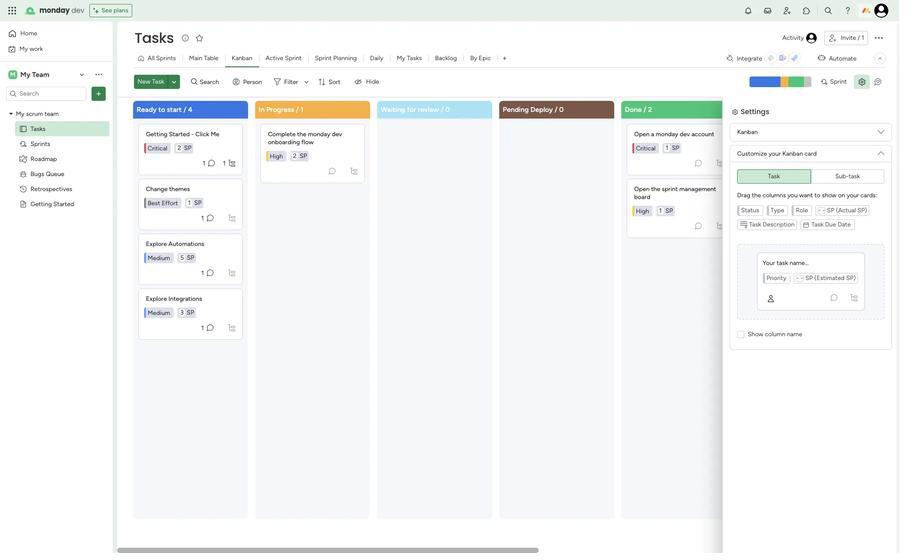 Task type: locate. For each thing, give the bounding box(es) containing it.
dev inside list box
[[680, 130, 690, 138]]

0 vertical spatial settings
[[741, 106, 770, 117]]

settings for -
[[741, 106, 770, 117]]

cards: up the - - sp (actual sp)
[[861, 191, 878, 199]]

0 vertical spatial card
[[805, 150, 817, 157]]

1 0 from the left
[[446, 105, 450, 113]]

row group inside main content
[[131, 101, 900, 548]]

sp up (estimated sp)
[[806, 274, 813, 282]]

1 horizontal spatial dev
[[332, 130, 342, 138]]

card up task button
[[805, 150, 817, 157]]

2 sp down getting started - click me
[[178, 144, 192, 152]]

the left type at the top
[[752, 210, 761, 218]]

date for sp
[[838, 221, 851, 228]]

you for -
[[788, 191, 798, 199]]

dapulse dropdown down arrow image for kanban
[[878, 129, 885, 138]]

your up the - - sp (actual sp)
[[847, 191, 859, 199]]

0 horizontal spatial dev
[[71, 5, 84, 15]]

/ right progress
[[296, 105, 299, 113]]

0 vertical spatial you
[[788, 191, 798, 199]]

to for - - sp (actual sp)
[[815, 191, 821, 199]]

1 vertical spatial column
[[765, 349, 785, 357]]

0 vertical spatial to
[[158, 105, 165, 113]]

3 sp
[[180, 309, 194, 316]]

task due date down the - - sp (actual sp)
[[812, 221, 851, 228]]

complete
[[268, 130, 296, 138]]

cards: for sp (actual sp)
[[861, 210, 877, 218]]

1 horizontal spatial 2 sp
[[293, 152, 307, 160]]

explore automations
[[146, 240, 204, 248]]

filter button
[[270, 75, 312, 89]]

retrospectives
[[31, 185, 72, 193]]

automate
[[829, 55, 857, 62]]

1 vertical spatial columns
[[763, 210, 786, 218]]

0 horizontal spatial list box
[[0, 104, 113, 331]]

want for sp
[[799, 210, 813, 218]]

want up role
[[800, 191, 813, 199]]

dev inside complete the monday dev onboarding flow
[[332, 130, 342, 138]]

(actual up sp (actual sp)
[[836, 206, 856, 214]]

type
[[771, 206, 785, 214]]

0 vertical spatial (actual
[[836, 206, 856, 214]]

(estimated down - - sp (estimated sp)
[[815, 293, 845, 301]]

sp right 3
[[187, 309, 194, 316]]

2 critical from the left
[[636, 144, 656, 152]]

0 vertical spatial your task name...
[[763, 259, 809, 267]]

daily button
[[364, 51, 390, 65]]

0 vertical spatial description
[[763, 221, 795, 228]]

1 vertical spatial settings
[[741, 120, 769, 130]]

customize your kanban card up task button
[[738, 150, 817, 157]]

ready
[[137, 105, 157, 113]]

1 horizontal spatial getting
[[146, 130, 167, 138]]

2 sub-task from the top
[[836, 191, 860, 199]]

to left start
[[158, 105, 165, 113]]

tasks up all
[[135, 28, 174, 48]]

drag the columns you want to show on your cards:
[[738, 191, 878, 199], [737, 210, 877, 218]]

1 inside button
[[862, 34, 865, 42]]

customize
[[738, 150, 767, 157], [737, 169, 767, 176]]

drag the columns you want to show on your cards: up sp (actual sp)
[[737, 210, 877, 218]]

sprint left planning
[[315, 54, 332, 62]]

group containing task
[[738, 169, 885, 183]]

1 vertical spatial description
[[763, 240, 795, 247]]

0 vertical spatial columns
[[763, 191, 786, 199]]

0 horizontal spatial 0
[[446, 105, 450, 113]]

invite
[[841, 34, 857, 42]]

1 vertical spatial on
[[838, 210, 845, 218]]

0 horizontal spatial high
[[270, 152, 283, 160]]

2 your from the top
[[763, 278, 775, 286]]

due down sp (actual sp)
[[825, 240, 836, 247]]

getting for getting started - click me
[[146, 130, 167, 138]]

tasks
[[135, 28, 174, 48], [407, 54, 422, 62], [31, 125, 46, 133]]

1 sp down open the sprint management board
[[660, 207, 673, 214]]

1 vertical spatial name
[[787, 349, 802, 357]]

(estimated up (estimated sp)
[[815, 274, 845, 282]]

workspace options image
[[94, 70, 103, 79]]

sprint for sprint
[[831, 78, 847, 86]]

want right type at the top
[[799, 210, 813, 218]]

complete the monday dev onboarding flow
[[268, 130, 344, 146]]

name... right priority
[[790, 278, 809, 286]]

1 explore from the top
[[146, 240, 167, 248]]

on up the - - sp (actual sp)
[[839, 191, 846, 199]]

0 vertical spatial explore
[[146, 240, 167, 248]]

0 vertical spatial medium
[[148, 254, 170, 261]]

options image down "workspace options" image
[[94, 89, 103, 98]]

monday inside complete the monday dev onboarding flow
[[308, 130, 331, 138]]

getting inside main content
[[146, 130, 167, 138]]

0 vertical spatial show column name
[[748, 330, 803, 338]]

monday up flow
[[308, 130, 331, 138]]

my inside workspace selection element
[[20, 70, 30, 79]]

1 vertical spatial sub-task button
[[811, 188, 885, 202]]

2 horizontal spatial 2
[[648, 105, 652, 113]]

you right type at the top
[[787, 210, 798, 218]]

monday up 'home' button
[[39, 5, 70, 15]]

1 vertical spatial you
[[787, 210, 798, 218]]

0 vertical spatial task description
[[750, 221, 795, 228]]

active sprint button
[[259, 51, 308, 65]]

your
[[769, 150, 781, 157], [769, 169, 781, 176], [847, 191, 859, 199], [847, 210, 859, 218]]

high inside list box
[[636, 207, 649, 215]]

getting down ready to start / 4
[[146, 130, 167, 138]]

1 vertical spatial task description
[[749, 240, 795, 247]]

sp down flow
[[300, 152, 307, 160]]

planning
[[333, 54, 357, 62]]

2 sub- from the top
[[836, 191, 849, 199]]

effort
[[162, 199, 178, 207]]

1 vertical spatial tasks
[[407, 54, 422, 62]]

sprint down automate
[[831, 78, 847, 86]]

4
[[188, 105, 193, 113]]

2 vertical spatial to
[[814, 210, 820, 218]]

all
[[148, 54, 155, 62]]

started down retrospectives on the top of page
[[53, 200, 74, 208]]

0 right review
[[446, 105, 450, 113]]

0 vertical spatial drag
[[738, 191, 751, 199]]

sort
[[329, 78, 341, 86]]

critical for to
[[148, 144, 167, 152]]

started for getting started - click me
[[169, 130, 190, 138]]

1 vertical spatial date
[[838, 240, 851, 247]]

columns up type at the top
[[763, 191, 786, 199]]

2 horizontal spatial sprint
[[831, 78, 847, 86]]

show up the - - sp (actual sp)
[[822, 191, 837, 199]]

cards: up sp (actual sp)
[[861, 210, 877, 218]]

0 vertical spatial on
[[839, 191, 846, 199]]

sprint inside button
[[285, 54, 302, 62]]

1 sp
[[666, 144, 680, 152], [188, 199, 202, 206], [660, 207, 673, 214]]

my for my work
[[19, 45, 28, 52]]

0 right deploy
[[559, 105, 564, 113]]

1 medium from the top
[[148, 254, 170, 261]]

2 horizontal spatial dev
[[680, 130, 690, 138]]

customize your kanban card up type at the top
[[737, 169, 817, 176]]

0 vertical spatial cards:
[[861, 191, 878, 199]]

invite members image
[[783, 6, 792, 15]]

2 explore from the top
[[146, 295, 167, 302]]

your up task button
[[769, 150, 781, 157]]

0 vertical spatial your
[[763, 259, 776, 267]]

getting
[[146, 130, 167, 138], [31, 200, 52, 208]]

task button
[[738, 169, 811, 183]]

the up status
[[752, 191, 761, 199]]

show for - - sp (actual sp)
[[748, 330, 764, 338]]

1 vertical spatial options image
[[94, 89, 103, 98]]

0 horizontal spatial 2
[[178, 144, 181, 152]]

explore left integrations
[[146, 295, 167, 302]]

arrow down image
[[301, 77, 312, 87]]

medium down explore integrations
[[148, 309, 170, 316]]

main content
[[117, 97, 900, 553]]

1 horizontal spatial critical
[[636, 144, 656, 152]]

on for sp
[[839, 191, 846, 199]]

sub-
[[836, 172, 849, 180], [836, 191, 849, 199]]

new
[[138, 78, 151, 86]]

task due date down sp (actual sp)
[[811, 240, 851, 247]]

workspace image
[[8, 70, 17, 79]]

sp for complete the monday dev onboarding flow
[[300, 152, 307, 160]]

sprint right active
[[285, 54, 302, 62]]

2 sp down flow
[[293, 152, 307, 160]]

Search field
[[198, 76, 224, 88]]

sub-task for 2nd sub-task button
[[836, 191, 860, 199]]

you for sp
[[787, 210, 798, 218]]

filter
[[284, 78, 298, 86]]

1 vertical spatial due
[[825, 240, 836, 247]]

0 vertical spatial due
[[825, 221, 837, 228]]

1 your task name... from the top
[[763, 259, 809, 267]]

the left "sprint"
[[651, 185, 661, 193]]

1 sp for done / 2
[[660, 207, 673, 214]]

monday
[[39, 5, 70, 15], [308, 130, 331, 138], [656, 130, 679, 138]]

on up sp (actual sp)
[[838, 210, 845, 218]]

drag the columns you want to show on your cards: for -
[[738, 191, 878, 199]]

0 vertical spatial sub-task button
[[811, 169, 885, 183]]

- inside list box
[[191, 130, 194, 138]]

drag up status
[[738, 191, 751, 199]]

you up role
[[788, 191, 798, 199]]

column for -
[[765, 330, 786, 338]]

angle down image
[[172, 79, 176, 85]]

2 dapulse dropdown down arrow image from the top
[[878, 146, 885, 156]]

due for sp
[[825, 221, 837, 228]]

- - sp (estimated sp)
[[797, 274, 856, 282]]

0 horizontal spatial started
[[53, 200, 74, 208]]

autopilot image
[[818, 52, 826, 64]]

caret down image
[[9, 111, 13, 117]]

sp right effort
[[194, 199, 202, 206]]

2 medium from the top
[[148, 309, 170, 316]]

to right role
[[814, 210, 820, 218]]

2 sp
[[178, 144, 192, 152], [293, 152, 307, 160]]

group
[[738, 169, 885, 183]]

list box containing my scrum team
[[0, 104, 113, 331]]

2 horizontal spatial tasks
[[407, 54, 422, 62]]

the inside complete the monday dev onboarding flow
[[297, 130, 307, 138]]

1 vertical spatial open
[[634, 185, 650, 193]]

task description
[[750, 221, 795, 228], [749, 240, 795, 247]]

explore for explore automations
[[146, 240, 167, 248]]

sub- for 2nd sub-task button
[[836, 191, 849, 199]]

my inside list box
[[16, 110, 24, 117]]

1 your from the top
[[763, 259, 776, 267]]

sp for explore integrations
[[187, 309, 194, 316]]

0 vertical spatial column
[[765, 330, 786, 338]]

(actual down the - - sp (actual sp)
[[836, 225, 856, 233]]

0 vertical spatial 2
[[648, 105, 652, 113]]

0 vertical spatial started
[[169, 130, 190, 138]]

monday for open a monday dev account
[[656, 130, 679, 138]]

0 vertical spatial name...
[[790, 259, 809, 267]]

0 horizontal spatial tasks
[[31, 125, 46, 133]]

show for sp
[[822, 191, 837, 199]]

by epic
[[470, 54, 491, 62]]

new task button
[[134, 75, 168, 89]]

drag the columns you want to show on your cards: up role
[[738, 191, 878, 199]]

to up the - - sp (actual sp)
[[815, 191, 821, 199]]

sp down getting started - click me
[[184, 144, 192, 152]]

name...
[[790, 259, 809, 267], [790, 278, 809, 286]]

0 vertical spatial customize your kanban card
[[738, 150, 817, 157]]

list box for ready to start
[[138, 120, 243, 340]]

my right caret down image
[[16, 110, 24, 117]]

2 right done
[[648, 105, 652, 113]]

table
[[204, 54, 219, 62]]

column
[[765, 330, 786, 338], [765, 349, 785, 357]]

sprints right all
[[156, 54, 176, 62]]

1 sp down open a monday dev account
[[666, 144, 680, 152]]

bugs
[[31, 170, 44, 178]]

1 sub- from the top
[[836, 172, 849, 180]]

1 vertical spatial sub-
[[836, 191, 849, 199]]

1 vertical spatial explore
[[146, 295, 167, 302]]

2 vertical spatial 2
[[293, 152, 297, 160]]

my right daily
[[397, 54, 406, 62]]

drag left type at the top
[[737, 210, 750, 218]]

sprint for sprint planning
[[315, 54, 332, 62]]

sp
[[184, 144, 192, 152], [672, 144, 680, 152], [300, 152, 307, 160], [194, 199, 202, 206], [827, 206, 835, 214], [666, 207, 673, 214], [827, 225, 834, 233], [187, 254, 194, 261], [806, 274, 813, 282], [187, 309, 194, 316]]

integrations
[[168, 295, 202, 302]]

my right workspace "image"
[[20, 70, 30, 79]]

0 vertical spatial drag the columns you want to show on your cards:
[[738, 191, 878, 199]]

kanban
[[232, 54, 252, 62], [738, 128, 758, 136], [737, 147, 758, 155], [783, 150, 803, 157], [782, 169, 803, 176]]

monday right a
[[656, 130, 679, 138]]

show column name for - - sp (actual sp)
[[748, 330, 803, 338]]

row group containing ready to start
[[131, 101, 900, 548]]

critical down a
[[636, 144, 656, 152]]

name... up - - sp (estimated sp)
[[790, 259, 809, 267]]

2 horizontal spatial monday
[[656, 130, 679, 138]]

tasks left the backlog on the top
[[407, 54, 422, 62]]

show column name for sp (actual sp)
[[748, 349, 802, 357]]

1 sub-task from the top
[[836, 172, 861, 180]]

started inside main content
[[169, 130, 190, 138]]

medium for automations
[[148, 254, 170, 261]]

dapulse dropdown down arrow image
[[878, 129, 885, 138], [878, 146, 885, 156]]

show column name
[[748, 330, 803, 338], [748, 349, 802, 357]]

0 vertical spatial date
[[838, 221, 851, 228]]

dev
[[71, 5, 84, 15], [332, 130, 342, 138], [680, 130, 690, 138]]

sprints up roadmap
[[31, 140, 50, 148]]

customize up status
[[737, 169, 767, 176]]

epic
[[479, 54, 491, 62]]

2 vertical spatial tasks
[[31, 125, 46, 133]]

1 vertical spatial 1 sp
[[188, 199, 202, 206]]

show up sp (actual sp)
[[822, 210, 837, 218]]

a
[[651, 130, 655, 138]]

0 vertical spatial name
[[787, 330, 803, 338]]

columns right status
[[763, 210, 786, 218]]

review
[[418, 105, 439, 113]]

sp down open a monday dev account
[[672, 144, 680, 152]]

themes
[[169, 185, 190, 193]]

critical
[[148, 144, 167, 152], [636, 144, 656, 152]]

1 horizontal spatial monday
[[308, 130, 331, 138]]

critical down getting started - click me
[[148, 144, 167, 152]]

2 inside list box
[[178, 144, 181, 152]]

show
[[822, 191, 837, 199], [822, 210, 837, 218]]

1 vertical spatial getting
[[31, 200, 52, 208]]

0 horizontal spatial monday
[[39, 5, 70, 15]]

date down the - - sp (actual sp)
[[838, 221, 851, 228]]

high for open a monday dev account
[[636, 207, 649, 215]]

invite / 1 button
[[825, 31, 869, 45]]

(actual
[[836, 206, 856, 214], [836, 225, 856, 233]]

show for sp (actual sp)
[[748, 349, 763, 357]]

1 vertical spatial (estimated
[[815, 293, 845, 301]]

0 horizontal spatial sprints
[[31, 140, 50, 148]]

sp down open the sprint management board
[[666, 207, 673, 214]]

task due date
[[812, 221, 851, 228], [811, 240, 851, 247]]

1 vertical spatial show column name
[[748, 349, 802, 357]]

/ right deploy
[[555, 105, 558, 113]]

1 horizontal spatial sprints
[[156, 54, 176, 62]]

1 horizontal spatial list box
[[138, 120, 243, 340]]

1 horizontal spatial 2
[[293, 152, 297, 160]]

0 horizontal spatial critical
[[148, 144, 167, 152]]

getting for getting started
[[31, 200, 52, 208]]

1 horizontal spatial high
[[636, 207, 649, 215]]

1 vertical spatial drag
[[737, 210, 750, 218]]

all sprints button
[[134, 51, 183, 65]]

search everything image
[[824, 6, 833, 15]]

drag for -
[[738, 191, 751, 199]]

1 vertical spatial 2 sp
[[293, 152, 307, 160]]

dapulse integrations image
[[727, 55, 734, 62]]

date down sp (actual sp)
[[838, 240, 851, 247]]

on
[[839, 191, 846, 199], [838, 210, 845, 218]]

cards:
[[861, 191, 878, 199], [861, 210, 877, 218]]

1 dapulse dropdown down arrow image from the top
[[878, 129, 885, 138]]

sub-task
[[836, 172, 861, 180], [836, 191, 860, 199]]

3
[[180, 309, 184, 316]]

options image up collapse board header icon
[[874, 32, 884, 43]]

medium down the explore automations
[[148, 254, 170, 261]]

scrum
[[26, 110, 43, 117]]

group inside main content
[[738, 169, 885, 183]]

columns for sp
[[763, 210, 786, 218]]

date
[[838, 221, 851, 228], [838, 240, 851, 247]]

monday inside list box
[[656, 130, 679, 138]]

1 open from the top
[[634, 130, 650, 138]]

sprints inside all sprints button
[[156, 54, 176, 62]]

task
[[849, 172, 861, 180], [849, 191, 860, 199], [777, 259, 788, 267], [777, 278, 788, 286]]

2 down onboarding
[[293, 152, 297, 160]]

high down board
[[636, 207, 649, 215]]

sp right 5
[[187, 254, 194, 261]]

your
[[763, 259, 776, 267], [763, 278, 775, 286]]

1 vertical spatial want
[[799, 210, 813, 218]]

my work
[[19, 45, 43, 52]]

1 vertical spatial drag the columns you want to show on your cards:
[[737, 210, 877, 218]]

sp) down - - sp (estimated sp)
[[846, 293, 856, 301]]

task
[[152, 78, 164, 86], [768, 172, 780, 180], [750, 221, 762, 228], [812, 221, 824, 228], [749, 240, 761, 247], [811, 240, 824, 247]]

1 vertical spatial cards:
[[861, 210, 877, 218]]

roadmap
[[31, 155, 57, 163]]

0 vertical spatial tasks
[[135, 28, 174, 48]]

tasks right public board icon
[[31, 125, 46, 133]]

1 vertical spatial medium
[[148, 309, 170, 316]]

my left work
[[19, 45, 28, 52]]

getting right public board image
[[31, 200, 52, 208]]

0 vertical spatial sub-
[[836, 172, 849, 180]]

explore for explore integrations
[[146, 295, 167, 302]]

columns
[[763, 191, 786, 199], [763, 210, 786, 218]]

started left the click
[[169, 130, 190, 138]]

hide
[[366, 78, 379, 86]]

1 vertical spatial task due date
[[811, 240, 851, 247]]

1 critical from the left
[[148, 144, 167, 152]]

open for open the sprint management board
[[634, 185, 650, 193]]

2 sp for the
[[293, 152, 307, 160]]

date for (actual sp)
[[838, 240, 851, 247]]

1 horizontal spatial started
[[169, 130, 190, 138]]

1 vertical spatial high
[[636, 207, 649, 215]]

/ right invite
[[858, 34, 860, 42]]

name for -
[[787, 330, 803, 338]]

see
[[102, 7, 112, 14]]

1 vertical spatial dapulse dropdown down arrow image
[[878, 146, 885, 156]]

Search in workspace field
[[19, 88, 74, 99]]

2
[[648, 105, 652, 113], [178, 144, 181, 152], [293, 152, 297, 160]]

pending
[[503, 105, 529, 113]]

list box containing getting started - click me
[[138, 120, 243, 340]]

1 sp down 'themes' on the top left of the page
[[188, 199, 202, 206]]

active sprint
[[266, 54, 302, 62]]

add view image
[[503, 55, 507, 62]]

new task
[[138, 78, 164, 86]]

customize up task button
[[738, 150, 767, 157]]

options image
[[874, 32, 884, 43], [94, 89, 103, 98]]

daily
[[370, 54, 384, 62]]

option
[[0, 106, 113, 108]]

0 vertical spatial 1 sp
[[666, 144, 680, 152]]

open up board
[[634, 185, 650, 193]]

in
[[259, 105, 265, 113]]

0 vertical spatial show
[[822, 191, 837, 199]]

high down onboarding
[[270, 152, 283, 160]]

-
[[191, 130, 194, 138], [819, 206, 821, 214], [823, 206, 825, 214], [797, 274, 800, 282], [801, 274, 804, 282]]

1 vertical spatial show
[[748, 349, 763, 357]]

1 vertical spatial to
[[815, 191, 821, 199]]

list box containing open a monday dev account
[[627, 120, 731, 238]]

0 vertical spatial dapulse dropdown down arrow image
[[878, 129, 885, 138]]

open inside open the sprint management board
[[634, 185, 650, 193]]

task inside 'button'
[[152, 78, 164, 86]]

row group
[[131, 101, 900, 548]]

sprint
[[662, 185, 678, 193]]

1 horizontal spatial options image
[[874, 32, 884, 43]]

0 vertical spatial options image
[[874, 32, 884, 43]]

explore left automations
[[146, 240, 167, 248]]

0 vertical spatial open
[[634, 130, 650, 138]]

0 horizontal spatial 2 sp
[[178, 144, 192, 152]]

2 open from the top
[[634, 185, 650, 193]]

list box
[[0, 104, 113, 331], [138, 120, 243, 340], [627, 120, 731, 238]]

home button
[[5, 27, 95, 41]]

2 vertical spatial 1 sp
[[660, 207, 673, 214]]

0 vertical spatial (estimated
[[815, 274, 845, 282]]

0 vertical spatial want
[[800, 191, 813, 199]]



Task type: describe. For each thing, give the bounding box(es) containing it.
monday dev
[[39, 5, 84, 15]]

team
[[45, 110, 59, 117]]

my tasks button
[[390, 51, 429, 65]]

person button
[[229, 75, 267, 89]]

sprint button
[[817, 75, 851, 89]]

sp (actual sp)
[[827, 225, 867, 233]]

your up sp (actual sp)
[[847, 210, 859, 218]]

/ right review
[[441, 105, 444, 113]]

task due date for (actual sp)
[[811, 240, 851, 247]]

maria williams image
[[875, 4, 889, 18]]

collapse board header image
[[877, 55, 884, 62]]

1 vertical spatial card
[[804, 169, 817, 176]]

high for in progress
[[270, 152, 283, 160]]

2 for getting started - click me
[[178, 144, 181, 152]]

see plans button
[[90, 4, 132, 17]]

sp) down the - - sp (actual sp)
[[858, 225, 867, 233]]

role
[[796, 206, 808, 214]]

(estimated sp)
[[813, 293, 856, 301]]

description for sp (actual sp)
[[763, 240, 795, 247]]

invite / 1
[[841, 34, 865, 42]]

sp for explore automations
[[187, 254, 194, 261]]

want for -
[[800, 191, 813, 199]]

done
[[625, 105, 642, 113]]

m
[[10, 71, 15, 78]]

kanban inside kanban button
[[232, 54, 252, 62]]

1 vertical spatial name...
[[790, 278, 809, 286]]

management
[[680, 185, 717, 193]]

tasks inside button
[[407, 54, 422, 62]]

sprints inside list box
[[31, 140, 50, 148]]

sp down the - - sp (actual sp)
[[827, 225, 834, 233]]

public board image
[[19, 200, 27, 208]]

select product image
[[8, 6, 17, 15]]

my scrum team
[[16, 110, 59, 117]]

critical for /
[[636, 144, 656, 152]]

- - sp (actual sp)
[[819, 206, 868, 214]]

task description for -
[[750, 221, 795, 228]]

task due date for sp
[[812, 221, 851, 228]]

my for my team
[[20, 70, 30, 79]]

2 sp for started
[[178, 144, 192, 152]]

best
[[148, 199, 160, 207]]

flow
[[302, 138, 314, 146]]

click
[[195, 130, 209, 138]]

task description for sp
[[749, 240, 795, 247]]

onboarding
[[268, 138, 300, 146]]

due for (actual sp)
[[825, 240, 836, 247]]

home
[[20, 30, 37, 37]]

task inside button
[[768, 172, 780, 180]]

pending deploy / 0
[[503, 105, 564, 113]]

apps image
[[803, 6, 811, 15]]

2 0 from the left
[[559, 105, 564, 113]]

waiting for review / 0
[[381, 105, 450, 113]]

best effort
[[148, 199, 178, 207]]

sp) up sp (actual sp)
[[858, 206, 868, 214]]

dapulse dropdown down arrow image for customize your kanban card
[[878, 146, 885, 156]]

v2 search image
[[191, 77, 198, 87]]

sp for open the sprint management board
[[666, 207, 673, 214]]

explore integrations
[[146, 295, 202, 302]]

/ inside invite / 1 button
[[858, 34, 860, 42]]

status
[[742, 206, 760, 214]]

activity button
[[779, 31, 821, 45]]

1 vertical spatial customize your kanban card
[[737, 169, 817, 176]]

my work button
[[5, 42, 95, 56]]

2 your task name... from the top
[[763, 278, 809, 286]]

drag the columns you want to show on your cards: for sp
[[737, 210, 877, 218]]

main table
[[189, 54, 219, 62]]

help image
[[844, 6, 853, 15]]

bugs queue
[[31, 170, 64, 178]]

1 sp for ready to start / 4
[[188, 199, 202, 206]]

kanban button
[[225, 51, 259, 65]]

1 vertical spatial (actual
[[836, 225, 856, 233]]

waiting
[[381, 105, 405, 113]]

dev for complete the monday dev onboarding flow
[[332, 130, 342, 138]]

1 sub-task button from the top
[[811, 169, 885, 183]]

tasks inside list box
[[31, 125, 46, 133]]

public board image
[[19, 125, 27, 133]]

1 (estimated from the top
[[815, 274, 845, 282]]

team
[[32, 70, 49, 79]]

sp for getting started - click me
[[184, 144, 192, 152]]

name for sp
[[787, 349, 802, 357]]

backlog
[[435, 54, 457, 62]]

0 horizontal spatial options image
[[94, 89, 103, 98]]

to for sp (actual sp)
[[814, 210, 820, 218]]

getting started - click me
[[146, 130, 219, 138]]

main table button
[[183, 51, 225, 65]]

cards: for - - sp (actual sp)
[[861, 191, 878, 199]]

sp) up (estimated sp)
[[847, 274, 856, 282]]

the inside open the sprint management board
[[651, 185, 661, 193]]

notifications image
[[744, 6, 753, 15]]

work
[[29, 45, 43, 52]]

open a monday dev account
[[634, 130, 715, 138]]

sp for change themes
[[194, 199, 202, 206]]

sort button
[[315, 75, 346, 89]]

/ right done
[[644, 105, 647, 113]]

main
[[189, 54, 202, 62]]

settings for sp
[[741, 120, 769, 130]]

medium for integrations
[[148, 309, 170, 316]]

my tasks
[[397, 54, 422, 62]]

1 vertical spatial customize
[[737, 169, 767, 176]]

column for sp
[[765, 349, 785, 357]]

sprint planning
[[315, 54, 357, 62]]

dev for open a monday dev account
[[680, 130, 690, 138]]

my for my scrum team
[[16, 110, 24, 117]]

see plans
[[102, 7, 128, 14]]

main content containing settings
[[117, 97, 900, 553]]

hide button
[[349, 75, 385, 89]]

your up type at the top
[[769, 169, 781, 176]]

2 sub-task button from the top
[[811, 188, 885, 202]]

sprint planning button
[[308, 51, 364, 65]]

2 for complete the monday dev onboarding flow
[[293, 152, 297, 160]]

person
[[243, 78, 262, 86]]

5
[[180, 254, 184, 261]]

2 (estimated from the top
[[815, 293, 845, 301]]

workspace selection element
[[8, 69, 51, 80]]

columns for -
[[763, 191, 786, 199]]

monday for complete the monday dev onboarding flow
[[308, 130, 331, 138]]

sp for open a monday dev account
[[672, 144, 680, 152]]

drag for sp
[[737, 210, 750, 218]]

change
[[146, 185, 168, 193]]

ready to start / 4
[[137, 105, 193, 113]]

my team
[[20, 70, 49, 79]]

sub- for 1st sub-task button
[[836, 172, 849, 180]]

Tasks field
[[132, 28, 176, 48]]

1 horizontal spatial tasks
[[135, 28, 174, 48]]

inbox image
[[764, 6, 773, 15]]

automations
[[168, 240, 204, 248]]

sp up sp (actual sp)
[[827, 206, 835, 214]]

on for (actual sp)
[[838, 210, 845, 218]]

show for (actual sp)
[[822, 210, 837, 218]]

for
[[407, 105, 416, 113]]

list box for done
[[627, 120, 731, 238]]

open for open a monday dev account
[[634, 130, 650, 138]]

backlog button
[[429, 51, 464, 65]]

/ left 4
[[184, 105, 186, 113]]

board
[[634, 193, 651, 201]]

all sprints
[[148, 54, 176, 62]]

active
[[266, 54, 284, 62]]

integrate
[[737, 55, 763, 62]]

start
[[167, 105, 182, 113]]

my for my tasks
[[397, 54, 406, 62]]

plans
[[114, 7, 128, 14]]

account
[[692, 130, 715, 138]]

started for getting started
[[53, 200, 74, 208]]

deploy
[[531, 105, 553, 113]]

open the sprint management board
[[634, 185, 718, 201]]

show board description image
[[180, 34, 191, 42]]

change themes
[[146, 185, 190, 193]]

activity
[[783, 34, 804, 42]]

add to favorites image
[[195, 33, 204, 42]]

0 vertical spatial customize
[[738, 150, 767, 157]]

description for - - sp (actual sp)
[[763, 221, 795, 228]]

by epic button
[[464, 51, 498, 65]]

getting started
[[31, 200, 74, 208]]

5 sp
[[180, 254, 194, 261]]

sub-task for 1st sub-task button
[[836, 172, 861, 180]]

done / 2
[[625, 105, 652, 113]]



Task type: vqa. For each thing, say whether or not it's contained in the screenshot.
Due
yes



